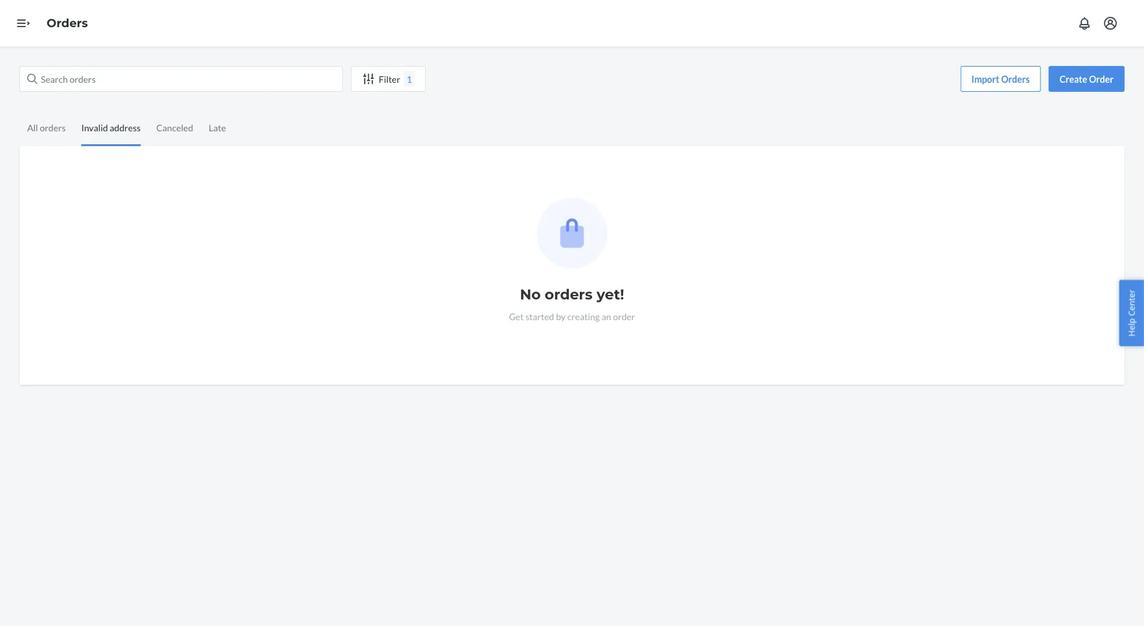 Task type: locate. For each thing, give the bounding box(es) containing it.
filter
[[379, 73, 401, 84]]

invalid
[[81, 122, 108, 133]]

creating
[[568, 311, 600, 322]]

open notifications image
[[1077, 16, 1093, 31]]

orders right all
[[40, 122, 66, 133]]

orders up get started by creating an order
[[545, 286, 593, 303]]

0 horizontal spatial orders
[[40, 122, 66, 133]]

0 vertical spatial orders
[[47, 16, 88, 30]]

get started by creating an order
[[509, 311, 636, 322]]

orders
[[47, 16, 88, 30], [1002, 73, 1030, 84]]

all
[[27, 122, 38, 133]]

0 vertical spatial orders
[[40, 122, 66, 133]]

1 vertical spatial orders
[[545, 286, 593, 303]]

empty list image
[[537, 198, 608, 269]]

filter 1
[[379, 73, 412, 84]]

create order
[[1060, 73, 1114, 84]]

create order link
[[1049, 66, 1125, 92]]

orders
[[40, 122, 66, 133], [545, 286, 593, 303]]

1
[[407, 73, 412, 84]]

1 horizontal spatial orders
[[545, 286, 593, 303]]

open navigation image
[[16, 16, 31, 31]]

1 horizontal spatial orders
[[1002, 73, 1030, 84]]

orders right open navigation image
[[47, 16, 88, 30]]

1 vertical spatial orders
[[1002, 73, 1030, 84]]

get
[[509, 311, 524, 322]]

orders link
[[47, 16, 88, 30]]

open account menu image
[[1103, 16, 1119, 31]]

no
[[520, 286, 541, 303]]

invalid address
[[81, 122, 141, 133]]

import orders
[[972, 73, 1030, 84]]

orders for no
[[545, 286, 593, 303]]

orders right import
[[1002, 73, 1030, 84]]

order
[[1090, 73, 1114, 84]]

Search orders text field
[[19, 66, 343, 92]]



Task type: describe. For each thing, give the bounding box(es) containing it.
help center button
[[1120, 280, 1145, 347]]

order
[[613, 311, 636, 322]]

address
[[110, 122, 141, 133]]

import
[[972, 73, 1000, 84]]

by
[[556, 311, 566, 322]]

an
[[602, 311, 612, 322]]

help
[[1126, 319, 1138, 337]]

0 horizontal spatial orders
[[47, 16, 88, 30]]

import orders button
[[961, 66, 1041, 92]]

canceled
[[156, 122, 193, 133]]

all orders
[[27, 122, 66, 133]]

create
[[1060, 73, 1088, 84]]

no orders yet!
[[520, 286, 625, 303]]

orders for all
[[40, 122, 66, 133]]

help center
[[1126, 290, 1138, 337]]

orders inside button
[[1002, 73, 1030, 84]]

yet!
[[597, 286, 625, 303]]

center
[[1126, 290, 1138, 316]]

started
[[526, 311, 555, 322]]

late
[[209, 122, 226, 133]]

search image
[[27, 74, 38, 84]]



Task type: vqa. For each thing, say whether or not it's contained in the screenshot.
second credit from the right
no



